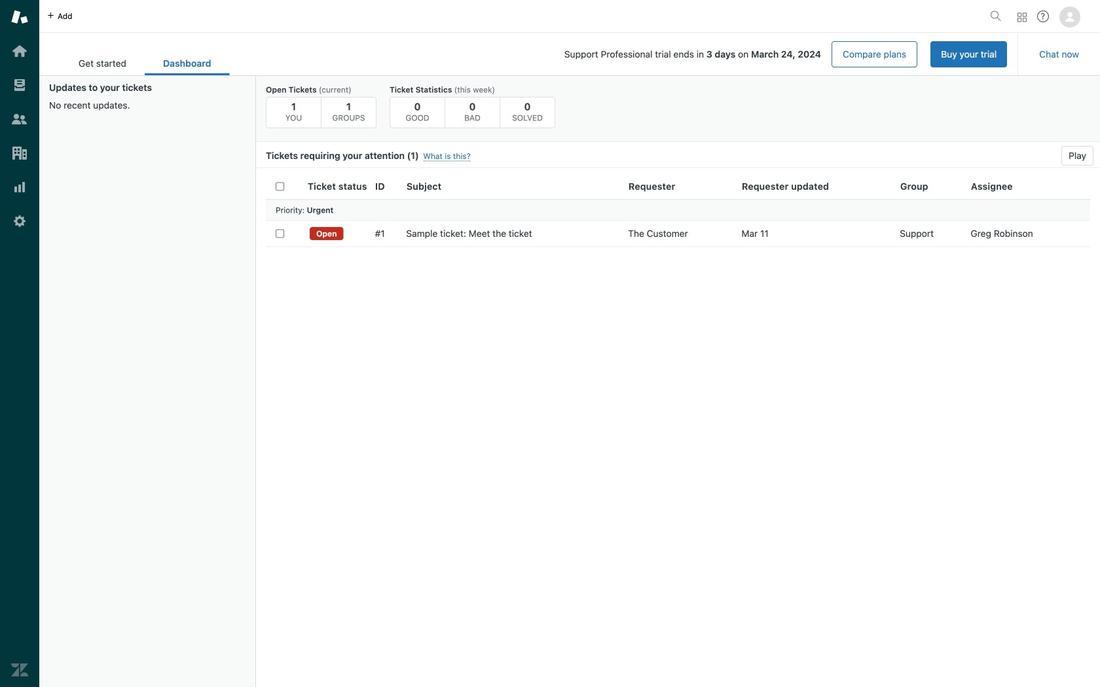 Task type: locate. For each thing, give the bounding box(es) containing it.
tab list
[[60, 51, 230, 75]]

tab
[[60, 51, 145, 75]]

zendesk products image
[[1018, 13, 1027, 22]]

organizations image
[[11, 145, 28, 162]]

zendesk image
[[11, 662, 28, 679]]

views image
[[11, 77, 28, 94]]

admin image
[[11, 213, 28, 230]]

None checkbox
[[276, 230, 284, 238]]

customers image
[[11, 111, 28, 128]]

grid
[[256, 174, 1100, 688]]

get started image
[[11, 43, 28, 60]]

get help image
[[1037, 10, 1049, 22]]



Task type: vqa. For each thing, say whether or not it's contained in the screenshot.
Get help icon
yes



Task type: describe. For each thing, give the bounding box(es) containing it.
reporting image
[[11, 179, 28, 196]]

main element
[[0, 0, 39, 688]]

Select All Tickets checkbox
[[276, 182, 284, 191]]

zendesk support image
[[11, 9, 28, 26]]

March 24, 2024 text field
[[751, 49, 821, 60]]



